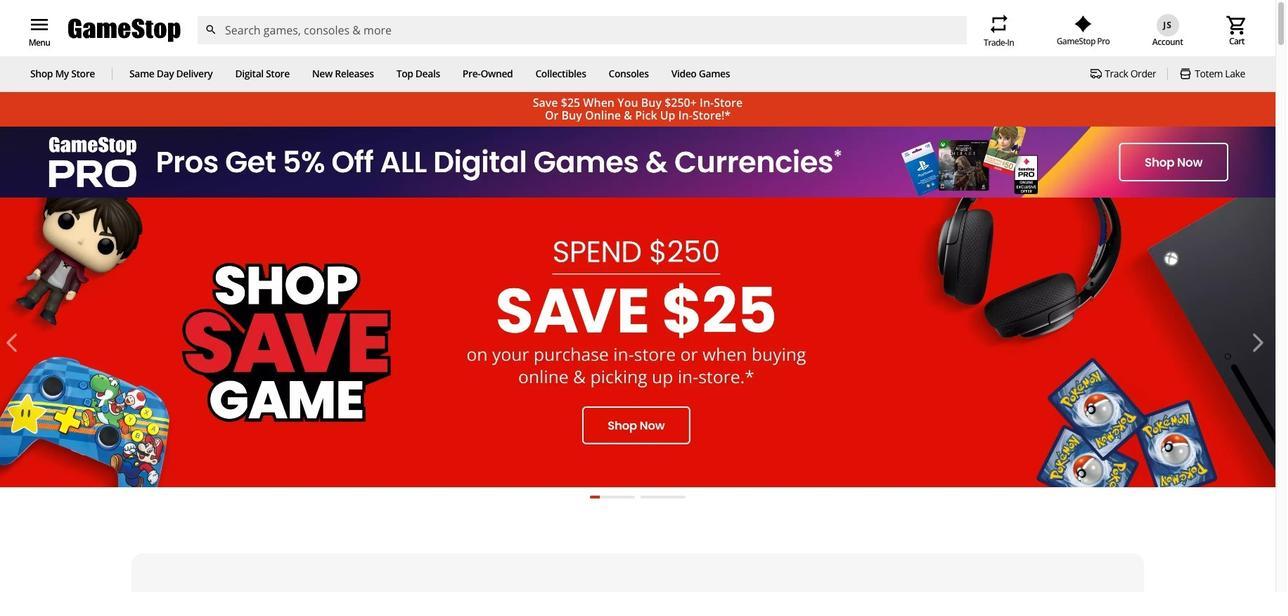 Task type: locate. For each thing, give the bounding box(es) containing it.
save $25 when you buy $250+ in-store image
[[0, 197, 1276, 487]]

None search field
[[197, 16, 967, 44]]

pro 5% digital image
[[0, 127, 1276, 197]]

gamestop pro icon image
[[1075, 16, 1092, 32]]

gamestop image
[[68, 17, 181, 44]]

Search games, consoles & more search field
[[225, 16, 942, 44]]

tab list
[[583, 490, 693, 510]]



